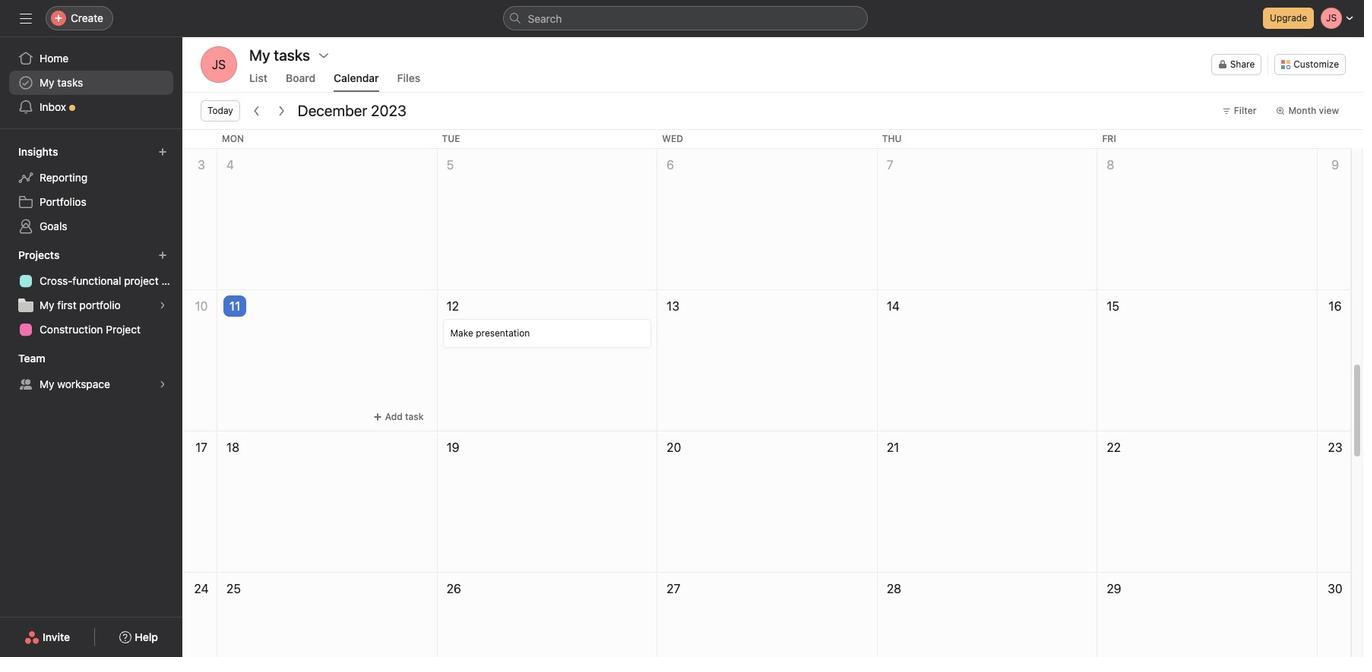 Task type: vqa. For each thing, say whether or not it's contained in the screenshot.
the bottom 'Image of a blue lollipop chart'
no



Task type: locate. For each thing, give the bounding box(es) containing it.
my tasks
[[249, 46, 310, 64]]

workspace
[[57, 378, 110, 391]]

30
[[1328, 582, 1343, 596]]

add task
[[385, 411, 424, 423]]

project
[[124, 274, 159, 287]]

2 my from the top
[[40, 299, 54, 312]]

my left the first
[[40, 299, 54, 312]]

my
[[40, 76, 54, 89], [40, 299, 54, 312], [40, 378, 54, 391]]

inbox link
[[9, 95, 173, 119]]

today
[[208, 105, 233, 116]]

upgrade button
[[1264, 8, 1315, 29]]

3 my from the top
[[40, 378, 54, 391]]

13
[[667, 300, 680, 313]]

first
[[57, 299, 77, 312]]

home
[[40, 52, 69, 65]]

my inside "global" element
[[40, 76, 54, 89]]

invite
[[43, 631, 70, 644]]

create button
[[46, 6, 113, 30]]

28
[[887, 582, 902, 596]]

cross-
[[40, 274, 73, 287]]

21
[[887, 441, 900, 455]]

0 vertical spatial my
[[40, 76, 54, 89]]

month view
[[1289, 105, 1340, 116]]

tasks
[[57, 76, 83, 89]]

my tasks link
[[9, 71, 173, 95]]

9
[[1332, 158, 1340, 172]]

share button
[[1212, 54, 1262, 75]]

my left "tasks"
[[40, 76, 54, 89]]

my inside teams element
[[40, 378, 54, 391]]

my inside 'projects' element
[[40, 299, 54, 312]]

show options image
[[318, 49, 330, 62]]

24
[[194, 582, 209, 596]]

add
[[385, 411, 403, 423]]

reporting
[[40, 171, 88, 184]]

cross-functional project plan link
[[9, 269, 182, 293]]

goals
[[40, 220, 67, 233]]

create
[[71, 11, 103, 24]]

19
[[447, 441, 460, 455]]

my for my first portfolio
[[40, 299, 54, 312]]

my workspace
[[40, 378, 110, 391]]

my down team popup button
[[40, 378, 54, 391]]

projects
[[18, 249, 60, 262]]

29
[[1107, 582, 1122, 596]]

help
[[135, 631, 158, 644]]

portfolio
[[79, 299, 121, 312]]

1 my from the top
[[40, 76, 54, 89]]

js button
[[201, 46, 237, 83]]

construction project link
[[9, 318, 173, 342]]

construction
[[40, 323, 103, 336]]

20
[[667, 441, 681, 455]]

share
[[1231, 59, 1256, 70]]

14
[[887, 300, 900, 313]]

see details, my first portfolio image
[[158, 301, 167, 310]]

wed
[[662, 133, 684, 144]]

1 vertical spatial my
[[40, 299, 54, 312]]

27
[[667, 582, 681, 596]]

projects button
[[15, 245, 73, 266]]

Search tasks, projects, and more text field
[[503, 6, 868, 30]]

plan
[[162, 274, 182, 287]]

construction project
[[40, 323, 141, 336]]

26
[[447, 582, 461, 596]]

teams element
[[0, 345, 182, 400]]

view
[[1320, 105, 1340, 116]]

task
[[405, 411, 424, 423]]

previous month image
[[251, 105, 263, 117]]

global element
[[0, 37, 182, 128]]

cross-functional project plan
[[40, 274, 182, 287]]

december 2023
[[298, 102, 407, 119]]

functional
[[73, 274, 121, 287]]

2 vertical spatial my
[[40, 378, 54, 391]]



Task type: describe. For each thing, give the bounding box(es) containing it.
22
[[1107, 441, 1122, 455]]

11
[[230, 300, 240, 313]]

16
[[1329, 300, 1342, 313]]

5
[[447, 158, 454, 172]]

my first portfolio link
[[9, 293, 173, 318]]

board link
[[286, 71, 316, 92]]

insights element
[[0, 138, 182, 242]]

hide sidebar image
[[20, 12, 32, 24]]

next month image
[[275, 105, 287, 117]]

2023
[[371, 102, 407, 119]]

18
[[227, 441, 240, 455]]

files
[[397, 71, 421, 84]]

mon
[[222, 133, 244, 144]]

my workspace link
[[9, 373, 173, 397]]

filter
[[1235, 105, 1257, 116]]

12
[[447, 300, 459, 313]]

filter button
[[1216, 100, 1264, 122]]

js
[[212, 58, 226, 71]]

calendar link
[[334, 71, 379, 92]]

team
[[18, 352, 45, 365]]

list link
[[249, 71, 268, 92]]

december
[[298, 102, 367, 119]]

8
[[1107, 158, 1115, 172]]

tue
[[442, 133, 460, 144]]

board
[[286, 71, 316, 84]]

calendar
[[334, 71, 379, 84]]

reporting link
[[9, 166, 173, 190]]

month view button
[[1270, 100, 1347, 122]]

10
[[195, 300, 208, 313]]

4
[[227, 158, 234, 172]]

6
[[667, 158, 674, 172]]

add task button
[[366, 407, 431, 428]]

upgrade
[[1271, 12, 1308, 24]]

new insights image
[[158, 148, 167, 157]]

make presentation
[[451, 328, 530, 339]]

17
[[195, 441, 208, 455]]

25
[[227, 582, 241, 596]]

new project or portfolio image
[[158, 251, 167, 260]]

month
[[1289, 105, 1317, 116]]

projects element
[[0, 242, 182, 345]]

project
[[106, 323, 141, 336]]

see details, my workspace image
[[158, 380, 167, 389]]

customize button
[[1275, 54, 1347, 75]]

goals link
[[9, 214, 173, 239]]

my for my workspace
[[40, 378, 54, 391]]

make
[[451, 328, 474, 339]]

presentation
[[476, 328, 530, 339]]

today button
[[201, 100, 240, 122]]

3
[[198, 158, 205, 172]]

my for my tasks
[[40, 76, 54, 89]]

home link
[[9, 46, 173, 71]]

insights
[[18, 145, 58, 158]]

team button
[[15, 348, 59, 370]]

portfolios
[[40, 195, 86, 208]]

customize
[[1294, 59, 1340, 70]]

my tasks
[[40, 76, 83, 89]]

7
[[887, 158, 894, 172]]

inbox
[[40, 100, 66, 113]]

fri
[[1103, 133, 1117, 144]]

portfolios link
[[9, 190, 173, 214]]

15
[[1107, 300, 1120, 313]]

files link
[[397, 71, 421, 92]]

help button
[[110, 624, 168, 652]]

23
[[1329, 441, 1343, 455]]

invite button
[[14, 624, 80, 652]]

list
[[249, 71, 268, 84]]

thu
[[883, 133, 902, 144]]



